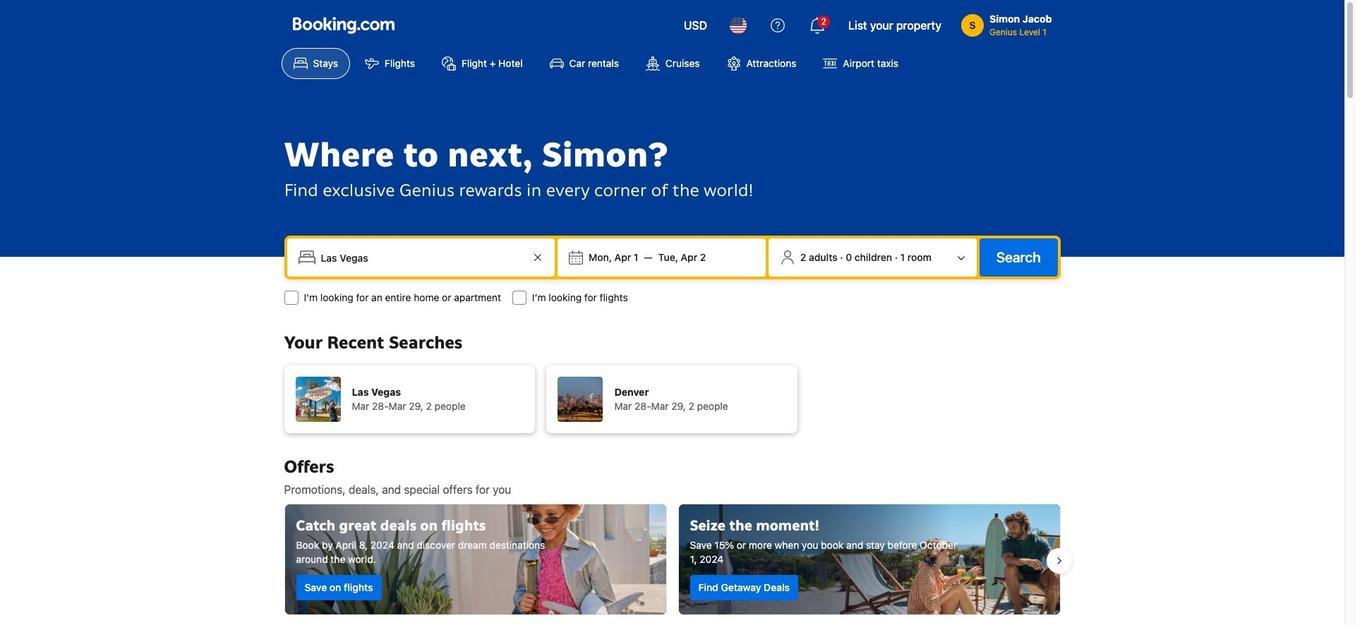 Task type: vqa. For each thing, say whether or not it's contained in the screenshot.
8 option
no



Task type: locate. For each thing, give the bounding box(es) containing it.
catch great deals on flights image
[[285, 505, 666, 615]]

region
[[273, 498, 1072, 624]]



Task type: describe. For each thing, give the bounding box(es) containing it.
your account menu simon jacob genius level 1 element
[[961, 12, 1052, 39]]

booking.com image
[[293, 17, 394, 34]]

Where are you going? field
[[315, 245, 529, 270]]

two people chatting by the pool image
[[679, 505, 1060, 615]]



